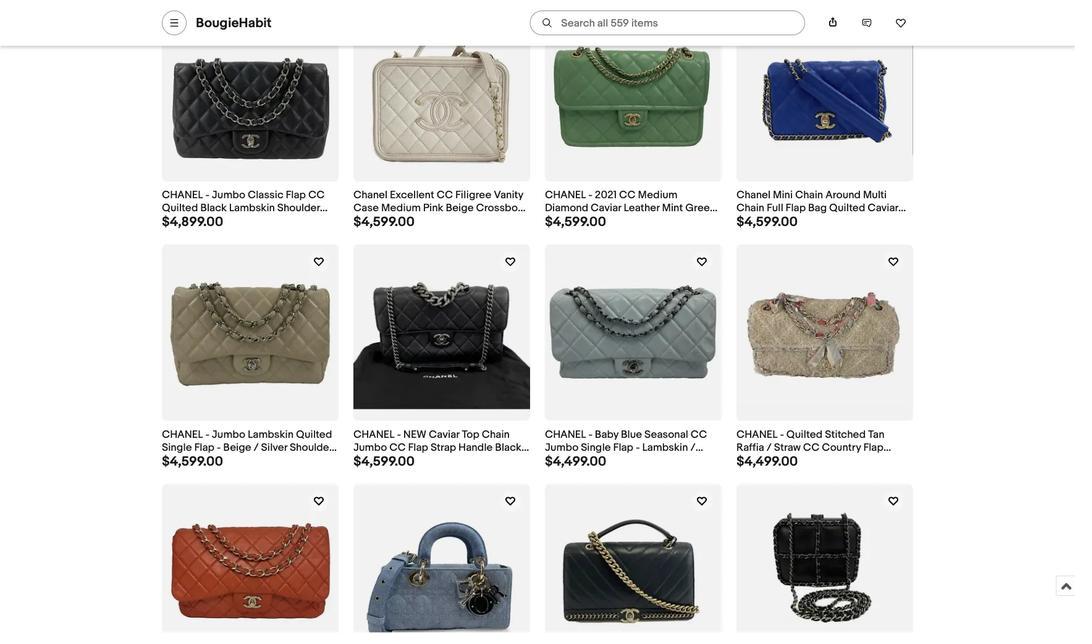 Task type: locate. For each thing, give the bounding box(es) containing it.
multi
[[863, 189, 887, 202]]

stitched
[[825, 428, 866, 441]]

caviar left the leather
[[591, 202, 621, 215]]

black right handle
[[495, 441, 521, 454]]

quilted inside the chanel - jumbo lambskin quilted single flap - beige / silver shoulder bag
[[296, 428, 332, 441]]

filigree
[[455, 189, 491, 202]]

beige inside chanel excellent cc filigree vanity case medium pink beige crossbody handbag
[[446, 202, 474, 215]]

2 chanel from the left
[[737, 189, 771, 202]]

$4,599.00 for chanel - new caviar top chain jumbo cc flap strap handle black shoulder bag 19
[[353, 454, 415, 470]]

chanel inside chanel excellent cc filigree vanity case medium pink beige crossbody handbag
[[353, 189, 387, 202]]

1 horizontal spatial crossbody
[[476, 202, 530, 215]]

chanel inside 'chanel - jumbo classic flap cc quilted black lambskin shoulder bag / crossbody'
[[162, 189, 203, 202]]

excellent
[[390, 189, 434, 202]]

jumbo left classic
[[212, 189, 245, 202]]

medium inside chanel excellent cc filigree vanity case medium pink beige crossbody handbag
[[381, 202, 421, 215]]

chanel - chain around mini crossbody / clutch - black / silver leather bag : quick view image
[[737, 484, 913, 633]]

shoulder inside 'chanel - jumbo classic flap cc quilted black lambskin shoulder bag / crossbody'
[[277, 202, 320, 215]]

jumbo left silver
[[212, 428, 245, 441]]

0 vertical spatial blue
[[757, 215, 778, 228]]

chanel - new caviar top chain jumbo cc flap strap handle black shoulder bag 19
[[353, 428, 521, 467]]

flap inside chanel mini chain around multi chain full flap bag quilted caviar 22b blue
[[786, 202, 806, 215]]

blue right baby
[[621, 428, 642, 441]]

crossbody
[[476, 202, 530, 215], [190, 215, 244, 228]]

medium left pink
[[381, 202, 421, 215]]

chanel excellent cc filigree vanity case medium pink beige crossbody handbag
[[353, 189, 530, 228]]

/ inside chanel - baby blue seasonal cc jumbo single flap - lambskin / ruthenium hardware
[[690, 441, 696, 454]]

bag
[[808, 202, 827, 215], [162, 215, 181, 228], [162, 454, 181, 467], [399, 454, 417, 467], [782, 454, 800, 467]]

0 vertical spatial black
[[200, 202, 227, 215]]

cc right the 'straw'
[[803, 441, 820, 454]]

chanel inside chanel - new caviar top chain jumbo cc flap strap handle black shoulder bag 19
[[353, 428, 395, 441]]

lambskin inside 'chanel - jumbo classic flap cc quilted black lambskin shoulder bag / crossbody'
[[229, 202, 275, 215]]

large
[[803, 454, 830, 467]]

single inside the chanel - jumbo lambskin quilted single flap - beige / silver shoulder bag
[[162, 441, 192, 454]]

caviar left top
[[429, 428, 459, 441]]

caviar inside chanel mini chain around multi chain full flap bag quilted caviar 22b blue
[[868, 202, 898, 215]]

1 horizontal spatial caviar
[[591, 202, 621, 215]]

flap inside 'chanel - jumbo classic flap cc quilted black lambskin shoulder bag / crossbody'
[[286, 189, 306, 202]]

jumbo
[[212, 189, 245, 202], [212, 428, 245, 441], [353, 441, 387, 454], [545, 441, 579, 454]]

chanel inside chanel - quilted stitched tan raffia / straw cc country flap shoulder bag large
[[737, 428, 778, 441]]

blue inside chanel - baby blue seasonal cc jumbo single flap - lambskin / ruthenium hardware
[[621, 428, 642, 441]]

1 vertical spatial blue
[[621, 428, 642, 441]]

chanel inside the chanel - jumbo lambskin quilted single flap - beige / silver shoulder bag
[[162, 428, 203, 441]]

jumbo left baby
[[545, 441, 579, 454]]

medium
[[638, 189, 678, 202], [381, 202, 421, 215]]

0 horizontal spatial blue
[[621, 428, 642, 441]]

cc inside 'chanel - jumbo classic flap cc quilted black lambskin shoulder bag / crossbody'
[[308, 189, 325, 202]]

-
[[205, 189, 209, 202], [589, 189, 593, 202], [205, 428, 209, 441], [397, 428, 401, 441], [589, 428, 593, 441], [780, 428, 784, 441], [217, 441, 221, 454], [636, 441, 640, 454]]

jumbo inside the chanel - jumbo lambskin quilted single flap - beige / silver shoulder bag
[[212, 428, 245, 441]]

vanity
[[494, 189, 523, 202]]

shoulder inside chanel - quilted stitched tan raffia / straw cc country flap shoulder bag large
[[737, 454, 779, 467]]

chanel inside chanel mini chain around multi chain full flap bag quilted caviar 22b blue
[[737, 189, 771, 202]]

0 horizontal spatial caviar
[[429, 428, 459, 441]]

1 horizontal spatial $4,499.00
[[737, 454, 798, 470]]

jumbo inside chanel - new caviar top chain jumbo cc flap strap handle black shoulder bag 19
[[353, 441, 387, 454]]

0 horizontal spatial medium
[[381, 202, 421, 215]]

caviar right the around
[[868, 202, 898, 215]]

ruthenium
[[545, 454, 597, 467]]

chain inside chanel - new caviar top chain jumbo cc flap strap handle black shoulder bag 19
[[482, 428, 510, 441]]

tan
[[868, 428, 885, 441]]

single inside chanel - 2021 cc medium diamond caviar leather mint green sweet single flap
[[577, 215, 608, 228]]

- inside chanel - 2021 cc medium diamond caviar leather mint green sweet single flap
[[589, 189, 593, 202]]

chain right top
[[482, 428, 510, 441]]

- for single
[[589, 428, 593, 441]]

chanel
[[353, 189, 387, 202], [737, 189, 771, 202]]

cc right '2021'
[[619, 189, 636, 202]]

chain left 'full'
[[737, 202, 765, 215]]

cc
[[308, 189, 325, 202], [437, 189, 453, 202], [619, 189, 636, 202], [691, 428, 707, 441], [389, 441, 406, 454], [803, 441, 820, 454]]

/ inside chanel - quilted stitched tan raffia / straw cc country flap shoulder bag large
[[767, 441, 772, 454]]

$4,899.00
[[162, 214, 223, 230]]

chanel up 22b
[[737, 189, 771, 202]]

bag inside 'chanel - jumbo classic flap cc quilted black lambskin shoulder bag / crossbody'
[[162, 215, 181, 228]]

chanel for chanel - 2021 cc medium diamond caviar leather mint green sweet single flap
[[545, 189, 586, 202]]

$4,499.00
[[545, 454, 606, 470], [737, 454, 798, 470]]

- inside chanel - new caviar top chain jumbo cc flap strap handle black shoulder bag 19
[[397, 428, 401, 441]]

1 horizontal spatial beige
[[446, 202, 474, 215]]

bag inside chanel - new caviar top chain jumbo cc flap strap handle black shoulder bag 19
[[399, 454, 417, 467]]

0 horizontal spatial $4,499.00
[[545, 454, 606, 470]]

1 vertical spatial black
[[495, 441, 521, 454]]

medium inside chanel - 2021 cc medium diamond caviar leather mint green sweet single flap
[[638, 189, 678, 202]]

new
[[403, 428, 426, 441]]

cc right classic
[[308, 189, 325, 202]]

cc inside chanel - new caviar top chain jumbo cc flap strap handle black shoulder bag 19
[[389, 441, 406, 454]]

blue inside chanel mini chain around multi chain full flap bag quilted caviar 22b blue
[[757, 215, 778, 228]]

strap
[[431, 441, 456, 454]]

0 vertical spatial beige
[[446, 202, 474, 215]]

quilted
[[162, 202, 198, 215], [829, 202, 865, 215], [296, 428, 332, 441], [787, 428, 823, 441]]

1 chanel from the left
[[353, 189, 387, 202]]

handle
[[459, 441, 493, 454]]

- inside 'chanel - jumbo classic flap cc quilted black lambskin shoulder bag / crossbody'
[[205, 189, 209, 202]]

chanel excellent cc filigree vanity case medium pink beige crossbody handbag : quick view image
[[353, 5, 530, 182]]

chanel for chain
[[737, 189, 771, 202]]

- for cc
[[397, 428, 401, 441]]

- for leather
[[589, 189, 593, 202]]

beige left silver
[[223, 441, 251, 454]]

0 horizontal spatial beige
[[223, 441, 251, 454]]

flap
[[286, 189, 306, 202], [786, 202, 806, 215], [610, 215, 630, 228], [194, 441, 214, 454], [408, 441, 428, 454], [613, 441, 633, 454], [863, 441, 884, 454]]

- inside chanel - quilted stitched tan raffia / straw cc country flap shoulder bag large
[[780, 428, 784, 441]]

caviar
[[591, 202, 621, 215], [868, 202, 898, 215], [429, 428, 459, 441]]

0 horizontal spatial crossbody
[[190, 215, 244, 228]]

$4,499.00 down baby
[[545, 454, 606, 470]]

crossbody inside chanel excellent cc filigree vanity case medium pink beige crossbody handbag
[[476, 202, 530, 215]]

medium left green
[[638, 189, 678, 202]]

flap inside chanel - 2021 cc medium diamond caviar leather mint green sweet single flap
[[610, 215, 630, 228]]

1 horizontal spatial chain
[[737, 202, 765, 215]]

1 $4,499.00 from the left
[[545, 454, 606, 470]]

chanel - 2021 cc medium diamond caviar leather mint green sweet single flap : quick view image
[[545, 5, 722, 182]]

chanel - new caviar top chain jumbo cc flap strap handle black shoulder bag 19 button
[[353, 428, 530, 467]]

/
[[183, 215, 188, 228], [254, 441, 259, 454], [690, 441, 696, 454], [767, 441, 772, 454]]

$4,599.00 for chanel - jumbo lambskin quilted single flap - beige / silver shoulder bag
[[162, 454, 223, 470]]

jumbo inside chanel - baby blue seasonal cc jumbo single flap - lambskin / ruthenium hardware
[[545, 441, 579, 454]]

single
[[577, 215, 608, 228], [162, 441, 192, 454], [581, 441, 611, 454]]

mini
[[773, 189, 793, 202]]

chanel - 2021 cc medium diamond caviar leather mint green sweet single flap
[[545, 189, 716, 228]]

$4,499.00 for jumbo
[[545, 454, 606, 470]]

cc left filigree
[[437, 189, 453, 202]]

country
[[822, 441, 861, 454]]

2 horizontal spatial caviar
[[868, 202, 898, 215]]

$4,499.00 left large on the right bottom of page
[[737, 454, 798, 470]]

beige for cc
[[446, 202, 474, 215]]

lambskin inside the chanel - jumbo lambskin quilted single flap - beige / silver shoulder bag
[[248, 428, 294, 441]]

chanel inside chanel - 2021 cc medium diamond caviar leather mint green sweet single flap
[[545, 189, 586, 202]]

1 horizontal spatial medium
[[638, 189, 678, 202]]

cc inside chanel - quilted stitched tan raffia / straw cc country flap shoulder bag large
[[803, 441, 820, 454]]

chanel for chanel - quilted stitched tan raffia / straw cc country flap shoulder bag large
[[737, 428, 778, 441]]

0 horizontal spatial chanel
[[353, 189, 387, 202]]

blue
[[757, 215, 778, 228], [621, 428, 642, 441]]

diamond
[[545, 202, 588, 215]]

1 horizontal spatial chanel
[[737, 189, 771, 202]]

cc right seasonal
[[691, 428, 707, 441]]

1 horizontal spatial blue
[[757, 215, 778, 228]]

chanel up handbag
[[353, 189, 387, 202]]

0 horizontal spatial chain
[[482, 428, 510, 441]]

shoulder
[[277, 202, 320, 215], [290, 441, 332, 454], [353, 454, 396, 467], [737, 454, 779, 467]]

$4,499.00 for /
[[737, 454, 798, 470]]

1 horizontal spatial black
[[495, 441, 521, 454]]

chanel - classic single flap jumbo quilted lambskin - champagne gold red handbag : quick view image
[[162, 484, 339, 633]]

chanel - baby blue seasonal cc jumbo single flap - lambskin / ruthenium hardware button
[[545, 428, 722, 467]]

chanel - jumbo classic flap cc quilted black lambskin shoulder bag / crossbody : quick view image
[[162, 5, 339, 182]]

chanel mini chain around multi chain full flap bag quilted caviar 22b blue : quick view image
[[737, 5, 913, 182]]

chanel - jumbo lambskin quilted single flap - beige / silver shoulder bag : quick view image
[[162, 266, 339, 400]]

blue right 22b
[[757, 215, 778, 228]]

shoulder inside the chanel - jumbo lambskin quilted single flap - beige / silver shoulder bag
[[290, 441, 332, 454]]

beige
[[446, 202, 474, 215], [223, 441, 251, 454]]

beige right pink
[[446, 202, 474, 215]]

jumbo left new at the left bottom of the page
[[353, 441, 387, 454]]

quilted inside 'chanel - jumbo classic flap cc quilted black lambskin shoulder bag / crossbody'
[[162, 202, 198, 215]]

/ inside 'chanel - jumbo classic flap cc quilted black lambskin shoulder bag / crossbody'
[[183, 215, 188, 228]]

chain
[[795, 189, 823, 202], [737, 202, 765, 215], [482, 428, 510, 441]]

black left classic
[[200, 202, 227, 215]]

chanel inside chanel - baby blue seasonal cc jumbo single flap - lambskin / ruthenium hardware
[[545, 428, 586, 441]]

beige inside the chanel - jumbo lambskin quilted single flap - beige / silver shoulder bag
[[223, 441, 251, 454]]

1 vertical spatial beige
[[223, 441, 251, 454]]

chanel for chanel - baby blue seasonal cc jumbo single flap - lambskin / ruthenium hardware
[[545, 428, 586, 441]]

black
[[200, 202, 227, 215], [495, 441, 521, 454]]

case
[[353, 202, 379, 215]]

sweet
[[545, 215, 575, 228]]

lambskin
[[229, 202, 275, 215], [248, 428, 294, 441], [642, 441, 688, 454]]

pink
[[423, 202, 443, 215]]

chain right mini
[[795, 189, 823, 202]]

2021
[[595, 189, 617, 202]]

2 $4,499.00 from the left
[[737, 454, 798, 470]]

chanel
[[162, 189, 203, 202], [545, 189, 586, 202], [162, 428, 203, 441], [353, 428, 395, 441], [545, 428, 586, 441], [737, 428, 778, 441]]

0 horizontal spatial black
[[200, 202, 227, 215]]

cc left 19
[[389, 441, 406, 454]]

$4,599.00
[[353, 214, 415, 230], [545, 214, 606, 230], [737, 214, 798, 230], [162, 454, 223, 470], [353, 454, 415, 470]]

chanel for chanel - jumbo lambskin quilted single flap - beige / silver shoulder bag
[[162, 428, 203, 441]]



Task type: describe. For each thing, give the bounding box(es) containing it.
chanel - 2way bag v stitch cc coco mark black leather top handle crossbody : quick view image
[[545, 484, 722, 633]]

beige for jumbo
[[223, 441, 251, 454]]

chanel - baby blue seasonal cc jumbo single flap - lambskin / ruthenium hardware
[[545, 428, 707, 467]]

- for straw
[[780, 428, 784, 441]]

chanel - 2021 cc medium diamond caviar leather mint green sweet single flap button
[[545, 189, 722, 228]]

bag inside the chanel - jumbo lambskin quilted single flap - beige / silver shoulder bag
[[162, 454, 181, 467]]

chanel - jumbo lambskin quilted single flap - beige / silver shoulder bag button
[[162, 428, 339, 467]]

chanel excellent cc filigree vanity case medium pink beige crossbody handbag button
[[353, 189, 530, 228]]

Search all 559 items field
[[530, 11, 805, 35]]

flap inside chanel - quilted stitched tan raffia / straw cc country flap shoulder bag large
[[863, 441, 884, 454]]

jumbo inside 'chanel - jumbo classic flap cc quilted black lambskin shoulder bag / crossbody'
[[212, 189, 245, 202]]

$4,599.00 for chanel mini chain around multi chain full flap bag quilted caviar 22b blue
[[737, 214, 798, 230]]

chanel mini chain around multi chain full flap bag quilted caviar 22b blue button
[[737, 189, 913, 228]]

save this seller bougie_habit image
[[895, 17, 907, 28]]

green
[[685, 202, 716, 215]]

chanel - quilted stitched tan raffia / straw cc country flap shoulder bag large : quick view image
[[737, 245, 913, 421]]

lambskin inside chanel - baby blue seasonal cc jumbo single flap - lambskin / ruthenium hardware
[[642, 441, 688, 454]]

bougiehabit link
[[196, 15, 272, 31]]

19
[[420, 454, 429, 467]]

cc inside chanel - 2021 cc medium diamond caviar leather mint green sweet single flap
[[619, 189, 636, 202]]

2 horizontal spatial chain
[[795, 189, 823, 202]]

- for -
[[205, 428, 209, 441]]

bag inside chanel - quilted stitched tan raffia / straw cc country flap shoulder bag large
[[782, 454, 800, 467]]

quilted inside chanel mini chain around multi chain full flap bag quilted caviar 22b blue
[[829, 202, 865, 215]]

black inside chanel - new caviar top chain jumbo cc flap strap handle black shoulder bag 19
[[495, 441, 521, 454]]

flap inside the chanel - jumbo lambskin quilted single flap - beige / silver shoulder bag
[[194, 441, 214, 454]]

/ inside the chanel - jumbo lambskin quilted single flap - beige / silver shoulder bag
[[254, 441, 259, 454]]

hardware
[[599, 454, 645, 467]]

caviar inside chanel - new caviar top chain jumbo cc flap strap handle black shoulder bag 19
[[429, 428, 459, 441]]

chanel for chanel - new caviar top chain jumbo cc flap strap handle black shoulder bag 19
[[353, 428, 395, 441]]

chanel - baby blue seasonal cc jumbo single flap - lambskin / ruthenium hardware : quick view image
[[545, 245, 722, 421]]

shoulder inside chanel - new caviar top chain jumbo cc flap strap handle black shoulder bag 19
[[353, 454, 396, 467]]

- for black
[[205, 189, 209, 202]]

flap inside chanel - baby blue seasonal cc jumbo single flap - lambskin / ruthenium hardware
[[613, 441, 633, 454]]

bougiehabit
[[196, 15, 272, 31]]

chanel for chanel - jumbo classic flap cc quilted black lambskin shoulder bag / crossbody
[[162, 189, 203, 202]]

mint
[[662, 202, 683, 215]]

chanel - quilted stitched tan raffia / straw cc country flap shoulder bag large button
[[737, 428, 913, 467]]

flap inside chanel - new caviar top chain jumbo cc flap strap handle black shoulder bag 19
[[408, 441, 428, 454]]

silver
[[261, 441, 287, 454]]

quilted inside chanel - quilted stitched tan raffia / straw cc country flap shoulder bag large
[[787, 428, 823, 441]]

classic
[[248, 189, 283, 202]]

cc inside chanel excellent cc filigree vanity case medium pink beige crossbody handbag
[[437, 189, 453, 202]]

22b
[[737, 215, 755, 228]]

chain for chanel mini chain around multi chain full flap bag quilted caviar 22b blue
[[737, 202, 765, 215]]

chanel - new caviar top chain jumbo cc flap strap handle black shoulder bag 19 : quick view image
[[353, 256, 530, 409]]

caviar inside chanel - 2021 cc medium diamond caviar leather mint green sweet single flap
[[591, 202, 621, 215]]

crossbody inside 'chanel - jumbo classic flap cc quilted black lambskin shoulder bag / crossbody'
[[190, 215, 244, 228]]

bag inside chanel mini chain around multi chain full flap bag quilted caviar 22b blue
[[808, 202, 827, 215]]

chanel mini chain around multi chain full flap bag quilted caviar 22b blue
[[737, 189, 898, 228]]

chanel for case
[[353, 189, 387, 202]]

chanel - quilted stitched tan raffia / straw cc country flap shoulder bag large
[[737, 428, 885, 467]]

cc inside chanel - baby blue seasonal cc jumbo single flap - lambskin / ruthenium hardware
[[691, 428, 707, 441]]

black inside 'chanel - jumbo classic flap cc quilted black lambskin shoulder bag / crossbody'
[[200, 202, 227, 215]]

single inside chanel - baby blue seasonal cc jumbo single flap - lambskin / ruthenium hardware
[[581, 441, 611, 454]]

raffia
[[737, 441, 764, 454]]

top
[[462, 428, 479, 441]]

around
[[826, 189, 861, 202]]

chanel - jumbo classic flap cc quilted black lambskin shoulder bag / crossbody
[[162, 189, 325, 228]]

leather
[[624, 202, 660, 215]]

handbag
[[353, 215, 398, 228]]

chain for chanel - new caviar top chain jumbo cc flap strap handle black shoulder bag 19
[[482, 428, 510, 441]]

full
[[767, 202, 783, 215]]

seasonal
[[644, 428, 688, 441]]

baby
[[595, 428, 619, 441]]

chanel - jumbo lambskin quilted single flap - beige / silver shoulder bag
[[162, 428, 332, 467]]

straw
[[774, 441, 801, 454]]

christian dior new macrocannage lady d-joy quilt denim blue light blue crossbody : quick view image
[[353, 484, 530, 633]]

chanel - jumbo classic flap cc quilted black lambskin shoulder bag / crossbody button
[[162, 189, 339, 228]]



Task type: vqa. For each thing, say whether or not it's contained in the screenshot.
'Single' inside CHANEL - Jumbo Lambskin Quilted Single Flap - Beige / Silver Shoulder Bag
yes



